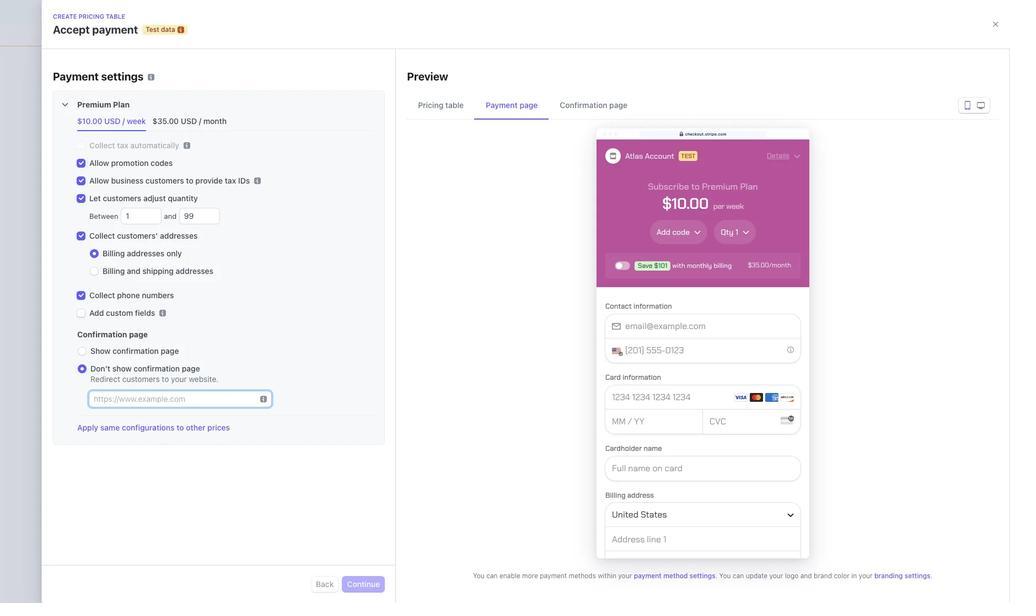 Task type: vqa. For each thing, say whether or not it's contained in the screenshot.
Add extras link
no



Task type: locate. For each thing, give the bounding box(es) containing it.
allow up let on the top left
[[89, 176, 109, 185]]

/ inside button
[[122, 116, 125, 126]]

usd
[[104, 116, 120, 126], [181, 116, 197, 126]]

collect customers' addresses
[[89, 231, 198, 240]]

payment down test data
[[486, 100, 518, 110]]

settings right branding
[[905, 572, 931, 580]]

/ left week
[[122, 116, 125, 126]]

/ inside button
[[199, 116, 201, 126]]

0 vertical spatial confirmation
[[112, 346, 159, 356]]

customers
[[146, 176, 184, 185], [103, 194, 141, 203], [122, 374, 160, 384]]

configurations
[[122, 423, 175, 432]]

your
[[584, 271, 600, 280], [171, 374, 187, 384], [618, 572, 632, 580], [769, 572, 783, 580], [859, 572, 873, 580]]

confirmation page
[[560, 100, 628, 110], [77, 330, 148, 339]]

can left "enable"
[[486, 572, 498, 580]]

0 horizontal spatial .
[[716, 572, 717, 580]]

1 horizontal spatial payment
[[486, 100, 518, 110]]

1 vertical spatial payment
[[486, 100, 518, 110]]

1 horizontal spatial and
[[162, 212, 178, 221]]

1 vertical spatial collect
[[89, 231, 115, 240]]

to up https://www.example.com text field
[[162, 374, 169, 384]]

usd inside button
[[181, 116, 197, 126]]

2 allow from the top
[[89, 176, 109, 185]]

confirmation inside confirmation page "button"
[[560, 100, 607, 110]]

collect down between
[[89, 231, 115, 240]]

1 horizontal spatial a
[[421, 254, 427, 267]]

week
[[127, 116, 146, 126]]

0 vertical spatial and
[[162, 212, 178, 221]]

let customers adjust quantity
[[89, 194, 198, 203]]

addresses
[[160, 231, 198, 240], [127, 249, 165, 258], [176, 266, 213, 276]]

show
[[90, 346, 110, 356]]

1 / from the left
[[122, 116, 125, 126]]

1 vertical spatial confirmation page
[[77, 330, 148, 339]]

confirmation inside don't show confirmation page redirect customers to your website.
[[134, 364, 180, 373]]

numbers
[[142, 291, 174, 300]]

apply same configurations to other prices button
[[77, 422, 230, 433]]

addresses up only
[[160, 231, 198, 240]]

your right in in the right bottom of the page
[[859, 572, 873, 580]]

. right branding
[[931, 572, 933, 580]]

create for pricing
[[53, 13, 77, 20]]

3 collect from the top
[[89, 291, 115, 300]]

usd inside button
[[104, 116, 120, 126]]

tab list
[[407, 91, 999, 120]]

premium plan button
[[62, 100, 376, 111]]

$35.00 usd / month
[[153, 116, 227, 126]]

tab list containing pricing table
[[407, 91, 999, 120]]

billing up phone
[[103, 266, 125, 276]]

1 allow from the top
[[89, 158, 109, 168]]

don't show confirmation page redirect customers to your website.
[[90, 364, 219, 384]]

1 horizontal spatial .
[[931, 572, 933, 580]]

1 vertical spatial allow
[[89, 176, 109, 185]]

and
[[162, 212, 178, 221], [127, 266, 140, 276], [800, 572, 812, 580]]

0 vertical spatial billing
[[103, 249, 125, 258]]

0 vertical spatial pricing
[[79, 13, 104, 20]]

test
[[146, 25, 159, 34]]

billing and shipping addresses
[[103, 266, 213, 276]]

0 horizontal spatial a
[[410, 271, 414, 280]]

1 horizontal spatial confirmation page
[[560, 100, 628, 110]]

1 horizontal spatial settings
[[690, 572, 716, 580]]

confirmation page button
[[549, 91, 639, 120]]

and right logo
[[800, 572, 812, 580]]

$10.00 usd / week button
[[73, 111, 153, 131]]

0 vertical spatial confirmation page
[[560, 100, 628, 110]]

tax
[[117, 141, 128, 150], [225, 176, 236, 185]]

0 vertical spatial collect
[[89, 141, 115, 150]]

tax left the ids at the left top of the page
[[225, 176, 236, 185]]

table
[[106, 13, 125, 20], [445, 100, 464, 110], [468, 254, 494, 267], [517, 271, 535, 280]]

0 vertical spatial payment
[[53, 70, 99, 83]]

branding settings link
[[874, 572, 931, 580]]

collect phone numbers
[[89, 291, 174, 300]]

can left update
[[733, 572, 744, 580]]

settings
[[101, 70, 144, 83], [690, 572, 716, 580], [905, 572, 931, 580]]

back
[[316, 580, 334, 589]]

2 / from the left
[[199, 116, 201, 126]]

to left embed
[[537, 271, 544, 280]]

collect up add
[[89, 291, 115, 300]]

you left "enable"
[[473, 572, 485, 580]]

payment
[[53, 70, 99, 83], [486, 100, 518, 110]]

2 vertical spatial create
[[384, 271, 407, 280]]

/ left month on the left top of the page
[[199, 116, 201, 126]]

usd right "$35.00"
[[181, 116, 197, 126]]

1 vertical spatial billing
[[103, 266, 125, 276]]

allow for allow promotion codes
[[89, 158, 109, 168]]

a left branded, at the left of page
[[410, 271, 414, 280]]

0 horizontal spatial settings
[[101, 70, 144, 83]]

settings up plan
[[101, 70, 144, 83]]

plan
[[113, 100, 130, 109]]

customers down the business
[[103, 194, 141, 203]]

2 . from the left
[[931, 572, 933, 580]]

continue button
[[343, 577, 384, 592]]

payment inside payment page button
[[486, 100, 518, 110]]

only
[[167, 249, 182, 258]]

pricing up branded, at the left of page
[[430, 254, 466, 267]]

payment right more
[[540, 572, 567, 580]]

preview
[[407, 70, 448, 83]]

billing for billing addresses only
[[103, 249, 125, 258]]

addresses down only
[[176, 266, 213, 276]]

table right 'pricing'
[[445, 100, 464, 110]]

1 vertical spatial confirmation
[[77, 330, 127, 339]]

page inside don't show confirmation page redirect customers to your website.
[[182, 364, 200, 373]]

2 horizontal spatial settings
[[905, 572, 931, 580]]

0 horizontal spatial can
[[486, 572, 498, 580]]

allow promotion codes
[[89, 158, 173, 168]]

1 vertical spatial tax
[[225, 176, 236, 185]]

confirmation
[[112, 346, 159, 356], [134, 364, 180, 373]]

payment page
[[486, 100, 538, 110]]

1 vertical spatial confirmation
[[134, 364, 180, 373]]

usd down the premium plan on the top left of the page
[[104, 116, 120, 126]]

0 horizontal spatial payment
[[53, 70, 99, 83]]

settings right the method
[[690, 572, 716, 580]]

1 billing from the top
[[103, 249, 125, 258]]

.
[[716, 572, 717, 580], [931, 572, 933, 580]]

1 horizontal spatial /
[[199, 116, 201, 126]]

apply same configurations to other prices
[[77, 423, 230, 432]]

collect
[[89, 141, 115, 150], [89, 231, 115, 240], [89, 291, 115, 300]]

test
[[489, 47, 504, 53]]

2 usd from the left
[[181, 116, 197, 126]]

2 horizontal spatial payment
[[634, 572, 662, 580]]

billing addresses only
[[103, 249, 182, 258]]

2 can from the left
[[733, 572, 744, 580]]

pricing up 'accept payment'
[[79, 13, 104, 20]]

show confirmation page
[[90, 346, 179, 356]]

0 vertical spatial confirmation
[[560, 100, 607, 110]]

add custom fields
[[89, 308, 155, 318]]

1 horizontal spatial can
[[733, 572, 744, 580]]

2 billing from the top
[[103, 266, 125, 276]]

payment down create pricing table
[[92, 23, 138, 36]]

0 horizontal spatial usd
[[104, 116, 120, 126]]

website. inside don't show confirmation page redirect customers to your website.
[[189, 374, 219, 384]]

redirect
[[90, 374, 120, 384]]

customers down codes
[[146, 176, 184, 185]]

to
[[186, 176, 193, 185], [537, 271, 544, 280], [162, 374, 169, 384], [177, 423, 184, 432]]

. left update
[[716, 572, 717, 580]]

1 vertical spatial customers
[[103, 194, 141, 203]]

add
[[89, 308, 104, 318]]

1 vertical spatial create
[[384, 254, 419, 267]]

2 you from the left
[[719, 572, 731, 580]]

2 vertical spatial addresses
[[176, 266, 213, 276]]

table up responsive
[[468, 254, 494, 267]]

create for a
[[384, 254, 419, 267]]

pricing
[[418, 100, 443, 110]]

create left branded, at the left of page
[[384, 271, 407, 280]]

page inside "button"
[[609, 100, 628, 110]]

and down quantity
[[162, 212, 178, 221]]

can
[[486, 572, 498, 580], [733, 572, 744, 580]]

1 horizontal spatial tax
[[225, 176, 236, 185]]

0 horizontal spatial confirmation page
[[77, 330, 148, 339]]

1 collect from the top
[[89, 141, 115, 150]]

/
[[122, 116, 125, 126], [199, 116, 201, 126]]

confirmation
[[560, 100, 607, 110], [77, 330, 127, 339]]

premium plan
[[77, 100, 130, 109]]

2 collect from the top
[[89, 231, 115, 240]]

1 vertical spatial addresses
[[127, 249, 165, 258]]

color
[[834, 572, 850, 580]]

payment method settings link
[[634, 572, 716, 580]]

billing
[[103, 249, 125, 258], [103, 266, 125, 276]]

0 vertical spatial allow
[[89, 158, 109, 168]]

0 vertical spatial create
[[53, 13, 77, 20]]

payment left the method
[[634, 572, 662, 580]]

confirmation up the show in the left bottom of the page
[[112, 346, 159, 356]]

prices
[[207, 423, 230, 432]]

and down billing addresses only in the left of the page
[[127, 266, 140, 276]]

other
[[186, 423, 205, 432]]

allow left promotion
[[89, 158, 109, 168]]

1 horizontal spatial usd
[[181, 116, 197, 126]]

billing down the customers'
[[103, 249, 125, 258]]

0 horizontal spatial tax
[[117, 141, 128, 150]]

0 horizontal spatial website.
[[189, 374, 219, 384]]

your up https://www.example.com text field
[[171, 374, 187, 384]]

create up branded, at the left of page
[[384, 254, 419, 267]]

tax up promotion
[[117, 141, 128, 150]]

website.
[[384, 282, 413, 291], [189, 374, 219, 384]]

collect down $10.00 usd / week
[[89, 141, 115, 150]]

/ for month
[[199, 116, 201, 126]]

1 can from the left
[[486, 572, 498, 580]]

more
[[522, 572, 538, 580]]

a up branded, at the left of page
[[421, 254, 427, 267]]

2 vertical spatial collect
[[89, 291, 115, 300]]

premium
[[77, 100, 111, 109]]

collect for collect phone numbers
[[89, 291, 115, 300]]

to up quantity
[[186, 176, 193, 185]]

0 horizontal spatial you
[[473, 572, 485, 580]]

a
[[421, 254, 427, 267], [410, 271, 414, 280]]

customers down the show in the left bottom of the page
[[122, 374, 160, 384]]

usd for $35.00
[[181, 116, 197, 126]]

2 horizontal spatial and
[[800, 572, 812, 580]]

addresses down "collect customers' addresses"
[[127, 249, 165, 258]]

0 vertical spatial website.
[[384, 282, 413, 291]]

1 usd from the left
[[104, 116, 120, 126]]

create
[[53, 13, 77, 20], [384, 254, 419, 267], [384, 271, 407, 280]]

apply
[[77, 423, 98, 432]]

2 vertical spatial and
[[800, 572, 812, 580]]

pricing
[[79, 13, 104, 20], [430, 254, 466, 267], [491, 271, 515, 280]]

your inside create a pricing table create a branded, responsive pricing table to embed on your website.
[[584, 271, 600, 280]]

payment up 'premium'
[[53, 70, 99, 83]]

to left other
[[177, 423, 184, 432]]

create up accept
[[53, 13, 77, 20]]

your right on
[[584, 271, 600, 280]]

pricing right responsive
[[491, 271, 515, 280]]

promotion
[[111, 158, 149, 168]]

brand
[[814, 572, 832, 580]]

1 . from the left
[[716, 572, 717, 580]]

you left update
[[719, 572, 731, 580]]

1 horizontal spatial pricing
[[430, 254, 466, 267]]

provide
[[195, 176, 223, 185]]

collect for collect customers' addresses
[[89, 231, 115, 240]]

2 horizontal spatial pricing
[[491, 271, 515, 280]]

1 vertical spatial pricing
[[430, 254, 466, 267]]

1 vertical spatial website.
[[189, 374, 219, 384]]

1 horizontal spatial website.
[[384, 282, 413, 291]]

data
[[506, 47, 521, 53]]

0 horizontal spatial and
[[127, 266, 140, 276]]

2 vertical spatial customers
[[122, 374, 160, 384]]

1 vertical spatial a
[[410, 271, 414, 280]]

1 horizontal spatial confirmation
[[560, 100, 607, 110]]

confirmation down show confirmation page
[[134, 364, 180, 373]]

1 horizontal spatial you
[[719, 572, 731, 580]]

0 horizontal spatial /
[[122, 116, 125, 126]]



Task type: describe. For each thing, give the bounding box(es) containing it.
branding
[[874, 572, 903, 580]]

on
[[573, 271, 582, 280]]

between
[[89, 212, 120, 221]]

confirmation page inside "button"
[[560, 100, 628, 110]]

your left logo
[[769, 572, 783, 580]]

to inside button
[[177, 423, 184, 432]]

$35.00 usd / month button
[[148, 111, 233, 131]]

table left embed
[[517, 271, 535, 280]]

method
[[663, 572, 688, 580]]

table up 'accept payment'
[[106, 13, 125, 20]]

collect for collect tax automatically
[[89, 141, 115, 150]]

checkout.stripe.com
[[685, 132, 727, 136]]

business
[[111, 176, 143, 185]]

Maximum quantity text field
[[180, 208, 219, 224]]

enable
[[500, 572, 520, 580]]

1 horizontal spatial payment
[[540, 572, 567, 580]]

in
[[851, 572, 857, 580]]

payment page button
[[475, 91, 549, 120]]

you can enable more payment methods within your payment method settings . you can update your logo and brand color in your branding settings .
[[473, 572, 933, 580]]

0 horizontal spatial payment
[[92, 23, 138, 36]]

payment settings
[[53, 70, 144, 83]]

month
[[203, 116, 227, 126]]

0 horizontal spatial pricing
[[79, 13, 104, 20]]

products
[[61, 61, 127, 79]]

1 you from the left
[[473, 572, 485, 580]]

collect tax automatically
[[89, 141, 179, 150]]

0 horizontal spatial confirmation
[[77, 330, 127, 339]]

pricing table
[[418, 100, 464, 110]]

custom
[[106, 308, 133, 318]]

page inside button
[[520, 100, 538, 110]]

create pricing table
[[53, 13, 125, 20]]

responsive
[[450, 271, 488, 280]]

accept
[[53, 23, 90, 36]]

update
[[746, 572, 768, 580]]

$10.00 usd / week
[[77, 116, 146, 126]]

let
[[89, 194, 101, 203]]

payment for payment settings
[[53, 70, 99, 83]]

$10.00
[[77, 116, 102, 126]]

automatically
[[130, 141, 179, 150]]

payment for payment page
[[486, 100, 518, 110]]

https://www.example.com text field
[[89, 391, 260, 407]]

customers inside don't show confirmation page redirect customers to your website.
[[122, 374, 160, 384]]

website. inside create a pricing table create a branded, responsive pricing table to embed on your website.
[[384, 282, 413, 291]]

within
[[598, 572, 616, 580]]

test data
[[489, 47, 521, 53]]

pricing table button
[[407, 91, 475, 120]]

codes
[[151, 158, 173, 168]]

create a pricing table create a branded, responsive pricing table to embed on your website.
[[384, 254, 600, 291]]

branded,
[[416, 271, 448, 280]]

quantity
[[168, 194, 198, 203]]

to inside create a pricing table create a branded, responsive pricing table to embed on your website.
[[537, 271, 544, 280]]

$35.00
[[153, 116, 179, 126]]

1 vertical spatial and
[[127, 266, 140, 276]]

ids
[[238, 176, 250, 185]]

allow business customers to provide tax ids
[[89, 176, 250, 185]]

usd for $10.00
[[104, 116, 120, 126]]

0 vertical spatial tax
[[117, 141, 128, 150]]

your right within
[[618, 572, 632, 580]]

table inside pricing table button
[[445, 100, 464, 110]]

Minimum quantity text field
[[121, 208, 161, 224]]

0 vertical spatial addresses
[[160, 231, 198, 240]]

/ for week
[[122, 116, 125, 126]]

show
[[112, 364, 132, 373]]

customers'
[[117, 231, 158, 240]]

same
[[100, 423, 120, 432]]

continue
[[347, 580, 380, 589]]

accept payment
[[53, 23, 138, 36]]

test data
[[146, 25, 175, 34]]

adjust
[[143, 194, 166, 203]]

your inside don't show confirmation page redirect customers to your website.
[[171, 374, 187, 384]]

data
[[161, 25, 175, 34]]

2 vertical spatial pricing
[[491, 271, 515, 280]]

shipping
[[142, 266, 174, 276]]

billing for billing and shipping addresses
[[103, 266, 125, 276]]

0 vertical spatial a
[[421, 254, 427, 267]]

back button
[[311, 577, 338, 592]]

embed
[[546, 271, 571, 280]]

logo
[[785, 572, 799, 580]]

don't
[[90, 364, 110, 373]]

methods
[[569, 572, 596, 580]]

allow for allow business customers to provide tax ids
[[89, 176, 109, 185]]

prices for product premium plan tab list
[[73, 111, 376, 131]]

0 vertical spatial customers
[[146, 176, 184, 185]]

fields
[[135, 308, 155, 318]]

phone
[[117, 291, 140, 300]]

to inside don't show confirmation page redirect customers to your website.
[[162, 374, 169, 384]]



